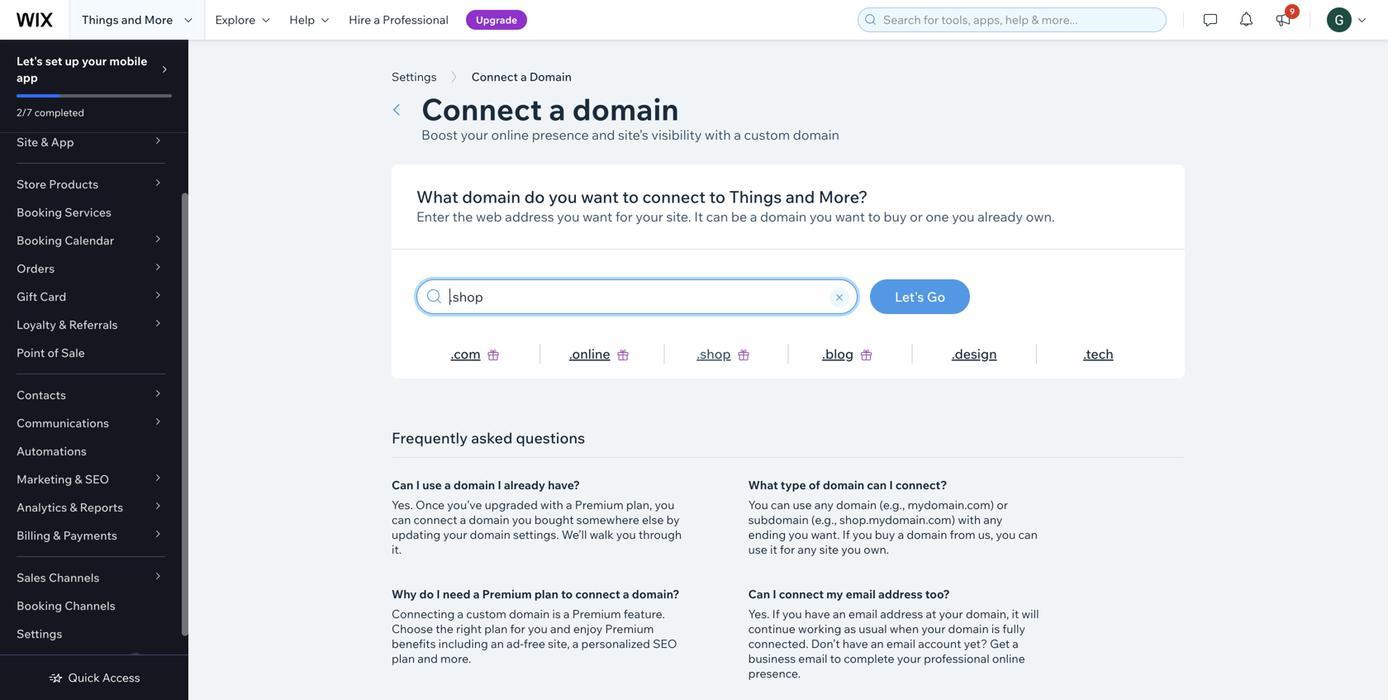 Task type: vqa. For each thing, say whether or not it's contained in the screenshot.
the topmost of
yes



Task type: locate. For each thing, give the bounding box(es) containing it.
marketing & seo button
[[0, 465, 182, 493]]

connect inside what domain do you want to connect to things and more? enter the web address you want for your site. it can be a domain you want to buy or one you already own.
[[643, 186, 706, 207]]

what
[[417, 186, 459, 207], [749, 478, 778, 492]]

an
[[833, 607, 846, 621], [491, 637, 504, 651], [871, 637, 884, 651]]

& for analytics
[[70, 500, 77, 515]]

0 vertical spatial connect
[[472, 69, 518, 84]]

booking down sales
[[17, 598, 62, 613]]

booking calendar
[[17, 233, 114, 248]]

with inside can i use a domain i already have? yes. once you've upgraded with a premium plan, you can connect a domain you bought somewhere else by updating your domain settings. we'll walk you through it.
[[541, 498, 564, 512]]

use inside can i use a domain i already have? yes. once you've upgraded with a premium plan, you can connect a domain you bought somewhere else by updating your domain settings. we'll walk you through it.
[[422, 478, 442, 492]]

connect inside connect a domain boost your online presence and site's visibility with a custom domain
[[422, 90, 542, 128]]

2 vertical spatial any
[[798, 542, 817, 557]]

with inside connect a domain boost your online presence and site's visibility with a custom domain
[[705, 126, 731, 143]]

yes. inside can i connect my email address too? yes. if you have an email address at your domain, it will continue working as usual when your domain is fully connected. don't have an email account yet? get a business email to complete your professional online presence.
[[749, 607, 770, 621]]

a down shop.mydomain.com)
[[898, 527, 904, 542]]

1 vertical spatial custom
[[466, 607, 507, 621]]

1 horizontal spatial settings
[[392, 69, 437, 84]]

an up as
[[833, 607, 846, 621]]

2 horizontal spatial online
[[993, 651, 1026, 666]]

booking channels
[[17, 598, 116, 613]]

online left presence
[[491, 126, 529, 143]]

you right the site
[[842, 542, 861, 557]]

0 vertical spatial online
[[491, 126, 529, 143]]

booking down the store
[[17, 205, 62, 219]]

an down usual
[[871, 637, 884, 651]]

2 . from the left
[[569, 346, 572, 362]]

your inside can i use a domain i already have? yes. once you've upgraded with a premium plan, you can connect a domain you bought somewhere else by updating your domain settings. we'll walk you through it.
[[443, 527, 467, 542]]

design
[[955, 346, 997, 362]]

use up once
[[422, 478, 442, 492]]

0 vertical spatial what
[[417, 186, 459, 207]]

for down ending
[[780, 542, 795, 557]]

the
[[453, 208, 473, 225], [436, 622, 454, 636]]

want down more?
[[836, 208, 865, 225]]

a right the be
[[750, 208, 758, 225]]

1 vertical spatial what
[[749, 478, 778, 492]]

own.
[[1026, 208, 1055, 225], [864, 542, 890, 557]]

what inside what domain do you want to connect to things and more? enter the web address you want for your site. it can be a domain you want to buy or one you already own.
[[417, 186, 459, 207]]

already up 'upgraded'
[[504, 478, 546, 492]]

frequently
[[392, 429, 468, 447]]

you down 'upgraded'
[[512, 513, 532, 527]]

channels down sales channels popup button
[[65, 598, 116, 613]]

1 vertical spatial the
[[436, 622, 454, 636]]

do inside what domain do you want to connect to things and more? enter the web address you want for your site. it can be a domain you want to buy or one you already own.
[[525, 186, 545, 207]]

why
[[392, 587, 417, 601]]

1 horizontal spatial if
[[843, 527, 850, 542]]

site,
[[548, 637, 570, 651]]

any left the site
[[798, 542, 817, 557]]

buy
[[884, 208, 907, 225], [875, 527, 896, 542]]

1 vertical spatial online
[[572, 346, 611, 362]]

1 vertical spatial own.
[[864, 542, 890, 557]]

1 vertical spatial use
[[793, 498, 812, 512]]

1 vertical spatial with
[[541, 498, 564, 512]]

settings down "booking channels"
[[17, 627, 62, 641]]

channels for sales channels
[[49, 570, 99, 585]]

want left "site."
[[583, 208, 613, 225]]

2 horizontal spatial with
[[958, 513, 981, 527]]

connect
[[472, 69, 518, 84], [422, 90, 542, 128]]

1 horizontal spatial what
[[749, 478, 778, 492]]

online down e.g. mystunningwebsite.com "field"
[[572, 346, 611, 362]]

it.
[[392, 542, 402, 557]]

0 vertical spatial booking
[[17, 205, 62, 219]]

(e.g., up shop.mydomain.com)
[[880, 498, 905, 512]]

is inside why do i need a premium plan to connect a domain? connecting a custom domain is a premium feature. choose the right plan for you and enjoy premium benefits including an ad-free site, a personalized seo plan and more.
[[553, 607, 561, 621]]

0 vertical spatial (e.g.,
[[880, 498, 905, 512]]

0 vertical spatial things
[[82, 12, 119, 27]]

1 vertical spatial connect
[[422, 90, 542, 128]]

0 horizontal spatial use
[[422, 478, 442, 492]]

let's inside 'let's set up your mobile app'
[[17, 54, 43, 68]]

frequently asked questions
[[392, 429, 585, 447]]

to inside can i connect my email address too? yes. if you have an email address at your domain, it will continue working as usual when your domain is fully connected. don't have an email account yet? get a business email to complete your professional online presence.
[[830, 651, 842, 666]]

0 horizontal spatial yes.
[[392, 498, 413, 512]]

is up get
[[992, 622, 1000, 636]]

my
[[827, 587, 844, 601]]

0 vertical spatial is
[[553, 607, 561, 621]]

0 vertical spatial the
[[453, 208, 473, 225]]

0 vertical spatial own.
[[1026, 208, 1055, 225]]

have down as
[[843, 637, 869, 651]]

is up site,
[[553, 607, 561, 621]]

0 horizontal spatial (e.g.,
[[812, 513, 837, 527]]

1 vertical spatial let's
[[895, 288, 924, 305]]

0 horizontal spatial do
[[420, 587, 434, 601]]

0 horizontal spatial can
[[392, 478, 414, 492]]

what inside what type of domain can i connect? you can use any domain (e.g., mydomain.com) or subdomain (e.g., shop.mydomain.com) with any ending you want. if you buy a domain from us, you can use it for any site you own.
[[749, 478, 778, 492]]

you right the us, on the right bottom of the page
[[996, 527, 1016, 542]]

go
[[927, 288, 946, 305]]

& inside 'dropdown button'
[[59, 317, 66, 332]]

do inside why do i need a premium plan to connect a domain? connecting a custom domain is a premium feature. choose the right plan for you and enjoy premium benefits including an ad-free site, a personalized seo plan and more.
[[420, 587, 434, 601]]

store products button
[[0, 170, 182, 198]]

1 booking from the top
[[17, 205, 62, 219]]

1 vertical spatial buy
[[875, 527, 896, 542]]

can inside what domain do you want to connect to things and more? enter the web address you want for your site. it can be a domain you want to buy or one you already own.
[[706, 208, 729, 225]]

0 vertical spatial or
[[910, 208, 923, 225]]

settings inside 'settings' link
[[17, 627, 62, 641]]

through
[[639, 527, 682, 542]]

the inside why do i need a premium plan to connect a domain? connecting a custom domain is a premium feature. choose the right plan for you and enjoy premium benefits including an ad-free site, a personalized seo plan and more.
[[436, 622, 454, 636]]

0 vertical spatial buy
[[884, 208, 907, 225]]

9 button
[[1266, 0, 1302, 40]]

why do i need a premium plan to connect a domain? connecting a custom domain is a premium feature. choose the right plan for you and enjoy premium benefits including an ad-free site, a personalized seo plan and more.
[[392, 587, 680, 666]]

1 vertical spatial for
[[780, 542, 795, 557]]

1 vertical spatial have
[[843, 637, 869, 651]]

from
[[950, 527, 976, 542]]

i inside can i connect my email address too? yes. if you have an email address at your domain, it will continue working as usual when your domain is fully connected. don't have an email account yet? get a business email to complete your professional online presence.
[[773, 587, 777, 601]]

if
[[843, 527, 850, 542], [773, 607, 780, 621]]

your right the "up"
[[82, 54, 107, 68]]

1 horizontal spatial already
[[978, 208, 1023, 225]]

2 booking from the top
[[17, 233, 62, 248]]

access
[[102, 670, 140, 685]]

a right site,
[[573, 637, 579, 651]]

quick access button
[[48, 670, 140, 685]]

analytics
[[17, 500, 67, 515]]

1 horizontal spatial or
[[997, 498, 1009, 512]]

it up fully
[[1012, 607, 1019, 621]]

1 vertical spatial if
[[773, 607, 780, 621]]

connect inside can i connect my email address too? yes. if you have an email address at your domain, it will continue working as usual when your domain is fully connected. don't have an email account yet? get a business email to complete your professional online presence.
[[779, 587, 824, 601]]

things up mobile
[[82, 12, 119, 27]]

the left web
[[453, 208, 473, 225]]

you inside can i connect my email address too? yes. if you have an email address at your domain, it will continue working as usual when your domain is fully connected. don't have an email account yet? get a business email to complete your professional online presence.
[[783, 607, 802, 621]]

domain
[[573, 90, 679, 128], [793, 126, 840, 143], [462, 186, 521, 207], [761, 208, 807, 225], [454, 478, 495, 492], [823, 478, 865, 492], [837, 498, 877, 512], [469, 513, 510, 527], [470, 527, 511, 542], [907, 527, 948, 542], [509, 607, 550, 621], [949, 622, 989, 636]]

what up "enter"
[[417, 186, 459, 207]]

use
[[422, 478, 442, 492], [793, 498, 812, 512], [749, 542, 768, 557]]

can for can i connect my email address too? yes. if you have an email address at your domain, it will continue working as usual when your domain is fully connected. don't have an email account yet? get a business email to complete your professional online presence.
[[749, 587, 770, 601]]

usual
[[859, 622, 888, 636]]

subdomain
[[749, 513, 809, 527]]

plan up free
[[535, 587, 559, 601]]

plan down benefits
[[392, 651, 415, 666]]

else
[[642, 513, 664, 527]]

custom inside why do i need a premium plan to connect a domain? connecting a custom domain is a premium feature. choose the right plan for you and enjoy premium benefits including an ad-free site, a personalized seo plan and more.
[[466, 607, 507, 621]]

1 horizontal spatial of
[[809, 478, 821, 492]]

1 vertical spatial can
[[749, 587, 770, 601]]

1 horizontal spatial plan
[[485, 622, 508, 636]]

more
[[144, 12, 173, 27]]

& inside popup button
[[75, 472, 82, 486]]

want
[[581, 186, 619, 207], [583, 208, 613, 225], [836, 208, 865, 225]]

the up including
[[436, 622, 454, 636]]

a inside button
[[521, 69, 527, 84]]

0 vertical spatial if
[[843, 527, 850, 542]]

your down at
[[922, 622, 946, 636]]

channels inside popup button
[[49, 570, 99, 585]]

& inside "popup button"
[[70, 500, 77, 515]]

can i use a domain i already have? yes. once you've upgraded with a premium plan, you can connect a domain you bought somewhere else by updating your domain settings. we'll walk you through it.
[[392, 478, 682, 557]]

an left ad-
[[491, 637, 504, 651]]

& up analytics & reports
[[75, 472, 82, 486]]

1 vertical spatial yes.
[[749, 607, 770, 621]]

connect for domain
[[472, 69, 518, 84]]

connect left domain
[[472, 69, 518, 84]]

things up the be
[[730, 186, 782, 207]]

or inside what domain do you want to connect to things and more? enter the web address you want for your site. it can be a domain you want to buy or one you already own.
[[910, 208, 923, 225]]

as
[[844, 622, 856, 636]]

2 horizontal spatial an
[[871, 637, 884, 651]]

. for com
[[451, 346, 454, 362]]

seo
[[85, 472, 109, 486], [653, 637, 677, 651]]

help button
[[280, 0, 339, 40]]

store products
[[17, 177, 99, 191]]

connect inside button
[[472, 69, 518, 84]]

be
[[731, 208, 747, 225]]

1 vertical spatial channels
[[65, 598, 116, 613]]

get
[[990, 637, 1010, 651]]

i left connect?
[[890, 478, 893, 492]]

2 vertical spatial for
[[510, 622, 526, 636]]

a left domain
[[521, 69, 527, 84]]

&
[[41, 135, 48, 149], [59, 317, 66, 332], [75, 472, 82, 486], [70, 500, 77, 515], [53, 528, 61, 543]]

1 horizontal spatial have
[[843, 637, 869, 651]]

3 booking from the top
[[17, 598, 62, 613]]

contacts button
[[0, 381, 182, 409]]

professional
[[383, 12, 449, 27]]

can inside can i use a domain i already have? yes. once you've upgraded with a premium plan, you can connect a domain you bought somewhere else by updating your domain settings. we'll walk you through it.
[[392, 478, 414, 492]]

custom inside connect a domain boost your online presence and site's visibility with a custom domain
[[744, 126, 790, 143]]

shop
[[700, 346, 731, 362]]

a right hire
[[374, 12, 380, 27]]

billing
[[17, 528, 51, 543]]

a inside what type of domain can i connect? you can use any domain (e.g., mydomain.com) or subdomain (e.g., shop.mydomain.com) with any ending you want. if you buy a domain from us, you can use it for any site you own.
[[898, 527, 904, 542]]

2 horizontal spatial for
[[780, 542, 795, 557]]

0 horizontal spatial let's
[[17, 54, 43, 68]]

to inside why do i need a premium plan to connect a domain? connecting a custom domain is a premium feature. choose the right plan for you and enjoy premium benefits including an ad-free site, a personalized seo plan and more.
[[561, 587, 573, 601]]

premium up somewhere
[[575, 498, 624, 512]]

already inside can i use a domain i already have? yes. once you've upgraded with a premium plan, you can connect a domain you bought somewhere else by updating your domain settings. we'll walk you through it.
[[504, 478, 546, 492]]

can inside can i connect my email address too? yes. if you have an email address at your domain, it will continue working as usual when your domain is fully connected. don't have an email account yet? get a business email to complete your professional online presence.
[[749, 587, 770, 601]]

0 horizontal spatial settings
[[17, 627, 62, 641]]

presence.
[[749, 666, 801, 681]]

a down fully
[[1013, 637, 1019, 651]]

0 vertical spatial let's
[[17, 54, 43, 68]]

ending
[[749, 527, 786, 542]]

9
[[1290, 6, 1296, 17]]

your left "site."
[[636, 208, 664, 225]]

site
[[17, 135, 38, 149]]

or left one
[[910, 208, 923, 225]]

0 horizontal spatial if
[[773, 607, 780, 621]]

custom up what domain do you want to connect to things and more? enter the web address you want for your site. it can be a domain you want to buy or one you already own.
[[744, 126, 790, 143]]

premium inside can i use a domain i already have? yes. once you've upgraded with a premium plan, you can connect a domain you bought somewhere else by updating your domain settings. we'll walk you through it.
[[575, 498, 624, 512]]

you
[[549, 186, 577, 207], [557, 208, 580, 225], [810, 208, 833, 225], [952, 208, 975, 225], [655, 498, 675, 512], [512, 513, 532, 527], [617, 527, 636, 542], [789, 527, 809, 542], [853, 527, 873, 542], [996, 527, 1016, 542], [842, 542, 861, 557], [783, 607, 802, 621], [528, 622, 548, 636]]

products
[[49, 177, 99, 191]]

do up connecting
[[420, 587, 434, 601]]

let's inside button
[[895, 288, 924, 305]]

& left the reports
[[70, 500, 77, 515]]

site.
[[667, 208, 692, 225]]

1 vertical spatial or
[[997, 498, 1009, 512]]

. for shop
[[697, 346, 700, 362]]

and inside connect a domain boost your online presence and site's visibility with a custom domain
[[592, 126, 615, 143]]

for inside what domain do you want to connect to things and more? enter the web address you want for your site. it can be a domain you want to buy or one you already own.
[[616, 208, 633, 225]]

type
[[781, 478, 807, 492]]

0 horizontal spatial online
[[491, 126, 529, 143]]

1 vertical spatial settings
[[17, 627, 62, 641]]

connected.
[[749, 637, 809, 651]]

4 . from the left
[[823, 346, 826, 362]]

custom
[[744, 126, 790, 143], [466, 607, 507, 621]]

2/7
[[17, 106, 32, 119]]

1 horizontal spatial for
[[616, 208, 633, 225]]

2 vertical spatial use
[[749, 542, 768, 557]]

premium up enjoy
[[573, 607, 621, 621]]

you down presence
[[549, 186, 577, 207]]

point
[[17, 346, 45, 360]]

with
[[705, 126, 731, 143], [541, 498, 564, 512], [958, 513, 981, 527]]

0 horizontal spatial own.
[[864, 542, 890, 557]]

hire a professional link
[[339, 0, 459, 40]]

for left "site."
[[616, 208, 633, 225]]

i up continue
[[773, 587, 777, 601]]

1 horizontal spatial can
[[749, 587, 770, 601]]

buy down shop.mydomain.com)
[[875, 527, 896, 542]]

& right loyalty
[[59, 317, 66, 332]]

1 horizontal spatial online
[[572, 346, 611, 362]]

you up free
[[528, 622, 548, 636]]

sidebar element
[[0, 40, 188, 700]]

use down type
[[793, 498, 812, 512]]

0 horizontal spatial things
[[82, 12, 119, 27]]

. blog
[[823, 346, 854, 362]]

connect up enjoy
[[576, 587, 620, 601]]

already right one
[[978, 208, 1023, 225]]

already inside what domain do you want to connect to things and more? enter the web address you want for your site. it can be a domain you want to buy or one you already own.
[[978, 208, 1023, 225]]

can up shop.mydomain.com)
[[867, 478, 887, 492]]

can up continue
[[749, 587, 770, 601]]

choose
[[392, 622, 433, 636]]

1 vertical spatial seo
[[653, 637, 677, 651]]

booking inside popup button
[[17, 233, 62, 248]]

address inside what domain do you want to connect to things and more? enter the web address you want for your site. it can be a domain you want to buy or one you already own.
[[505, 208, 554, 225]]

2 vertical spatial booking
[[17, 598, 62, 613]]

for inside what type of domain can i connect? you can use any domain (e.g., mydomain.com) or subdomain (e.g., shop.mydomain.com) with any ending you want. if you buy a domain from us, you can use it for any site you own.
[[780, 542, 795, 557]]

connect a domain boost your online presence and site's visibility with a custom domain
[[422, 90, 840, 143]]

6 . from the left
[[1084, 346, 1087, 362]]

. for blog
[[823, 346, 826, 362]]

yes.
[[392, 498, 413, 512], [749, 607, 770, 621]]

3 . from the left
[[697, 346, 700, 362]]

booking for booking channels
[[17, 598, 62, 613]]

domain inside why do i need a premium plan to connect a domain? connecting a custom domain is a premium feature. choose the right plan for you and enjoy premium benefits including an ad-free site, a personalized seo plan and more.
[[509, 607, 550, 621]]

have up working
[[805, 607, 831, 621]]

0 horizontal spatial an
[[491, 637, 504, 651]]

1 horizontal spatial let's
[[895, 288, 924, 305]]

it down ending
[[770, 542, 778, 557]]

1 horizontal spatial do
[[525, 186, 545, 207]]

. for tech
[[1084, 346, 1087, 362]]

1 horizontal spatial own.
[[1026, 208, 1055, 225]]

for up ad-
[[510, 622, 526, 636]]

what for what domain do you want to connect to things and more?
[[417, 186, 459, 207]]

connect down connect a domain button
[[422, 90, 542, 128]]

0 vertical spatial seo
[[85, 472, 109, 486]]

1 vertical spatial already
[[504, 478, 546, 492]]

personalized
[[582, 637, 651, 651]]

sale
[[61, 346, 85, 360]]

let's set up your mobile app
[[17, 54, 147, 85]]

what for what type of domain can i connect?
[[749, 478, 778, 492]]

0 horizontal spatial seo
[[85, 472, 109, 486]]

for inside why do i need a premium plan to connect a domain? connecting a custom domain is a premium feature. choose the right plan for you and enjoy premium benefits including an ad-free site, a personalized seo plan and more.
[[510, 622, 526, 636]]

0 vertical spatial any
[[815, 498, 834, 512]]

1 horizontal spatial seo
[[653, 637, 677, 651]]

have
[[805, 607, 831, 621], [843, 637, 869, 651]]

0 vertical spatial custom
[[744, 126, 790, 143]]

what type of domain can i connect? you can use any domain (e.g., mydomain.com) or subdomain (e.g., shop.mydomain.com) with any ending you want. if you buy a domain from us, you can use it for any site you own.
[[749, 478, 1038, 557]]

gift card
[[17, 289, 66, 304]]

let's for let's go
[[895, 288, 924, 305]]

0 horizontal spatial with
[[541, 498, 564, 512]]

0 horizontal spatial or
[[910, 208, 923, 225]]

0 horizontal spatial plan
[[392, 651, 415, 666]]

working
[[799, 622, 842, 636]]

if right want.
[[843, 527, 850, 542]]

1 . from the left
[[451, 346, 454, 362]]

1 vertical spatial of
[[809, 478, 821, 492]]

1 horizontal spatial things
[[730, 186, 782, 207]]

of inside what type of domain can i connect? you can use any domain (e.g., mydomain.com) or subdomain (e.g., shop.mydomain.com) with any ending you want. if you buy a domain from us, you can use it for any site you own.
[[809, 478, 821, 492]]

online down get
[[993, 651, 1026, 666]]

benefits
[[392, 637, 436, 651]]

hire
[[349, 12, 371, 27]]

a down you've
[[460, 513, 466, 527]]

1 horizontal spatial use
[[749, 542, 768, 557]]

channels for booking channels
[[65, 598, 116, 613]]

your down when
[[898, 651, 922, 666]]

1 horizontal spatial custom
[[744, 126, 790, 143]]

0 horizontal spatial is
[[553, 607, 561, 621]]

can inside can i use a domain i already have? yes. once you've upgraded with a premium plan, you can connect a domain you bought somewhere else by updating your domain settings. we'll walk you through it.
[[392, 513, 411, 527]]

seo up the reports
[[85, 472, 109, 486]]

booking for booking services
[[17, 205, 62, 219]]

online inside connect a domain boost your online presence and site's visibility with a custom domain
[[491, 126, 529, 143]]

custom up right
[[466, 607, 507, 621]]

1 horizontal spatial with
[[705, 126, 731, 143]]

marketing
[[17, 472, 72, 486]]

store
[[17, 177, 46, 191]]

any up want.
[[815, 498, 834, 512]]

2 vertical spatial online
[[993, 651, 1026, 666]]

2 horizontal spatial plan
[[535, 587, 559, 601]]

& for loyalty
[[59, 317, 66, 332]]

and left site's
[[592, 126, 615, 143]]

your down you've
[[443, 527, 467, 542]]

connect down once
[[414, 513, 458, 527]]

1 horizontal spatial is
[[992, 622, 1000, 636]]

0 vertical spatial for
[[616, 208, 633, 225]]

channels up "booking channels"
[[49, 570, 99, 585]]

0 vertical spatial it
[[770, 542, 778, 557]]

buy inside what type of domain can i connect? you can use any domain (e.g., mydomain.com) or subdomain (e.g., shop.mydomain.com) with any ending you want. if you buy a domain from us, you can use it for any site you own.
[[875, 527, 896, 542]]

0 vertical spatial plan
[[535, 587, 559, 601]]

0 vertical spatial address
[[505, 208, 554, 225]]

1 horizontal spatial it
[[1012, 607, 1019, 621]]

domain?
[[632, 587, 680, 601]]

any
[[815, 498, 834, 512], [984, 513, 1003, 527], [798, 542, 817, 557]]

what up "you"
[[749, 478, 778, 492]]

calendar
[[65, 233, 114, 248]]

upgrade
[[476, 14, 518, 26]]

i left need
[[437, 587, 440, 601]]

5 . from the left
[[952, 346, 955, 362]]

i inside what type of domain can i connect? you can use any domain (e.g., mydomain.com) or subdomain (e.g., shop.mydomain.com) with any ending you want. if you buy a domain from us, you can use it for any site you own.
[[890, 478, 893, 492]]

is inside can i connect my email address too? yes. if you have an email address at your domain, it will continue working as usual when your domain is fully connected. don't have an email account yet? get a business email to complete your professional online presence.
[[992, 622, 1000, 636]]

1 horizontal spatial an
[[833, 607, 846, 621]]

0 horizontal spatial what
[[417, 186, 459, 207]]

of
[[47, 346, 59, 360], [809, 478, 821, 492]]

need
[[443, 587, 471, 601]]

yes. inside can i use a domain i already have? yes. once you've upgraded with a premium plan, you can connect a domain you bought somewhere else by updating your domain settings. we'll walk you through it.
[[392, 498, 413, 512]]

1 vertical spatial booking
[[17, 233, 62, 248]]

0 horizontal spatial custom
[[466, 607, 507, 621]]

& for marketing
[[75, 472, 82, 486]]

you down somewhere
[[617, 527, 636, 542]]

and left more?
[[786, 186, 815, 207]]

us,
[[979, 527, 994, 542]]

yes. left once
[[392, 498, 413, 512]]



Task type: describe. For each thing, give the bounding box(es) containing it.
automations
[[17, 444, 87, 458]]

1 vertical spatial plan
[[485, 622, 508, 636]]

once
[[416, 498, 445, 512]]

own. inside what domain do you want to connect to things and more? enter the web address you want for your site. it can be a domain you want to buy or one you already own.
[[1026, 208, 1055, 225]]

settings.
[[513, 527, 559, 542]]

1 vertical spatial address
[[879, 587, 923, 601]]

your inside what domain do you want to connect to things and more? enter the web address you want for your site. it can be a domain you want to buy or one you already own.
[[636, 208, 664, 225]]

if inside what type of domain can i connect? you can use any domain (e.g., mydomain.com) or subdomain (e.g., shop.mydomain.com) with any ending you want. if you buy a domain from us, you can use it for any site you own.
[[843, 527, 850, 542]]

it inside what type of domain can i connect? you can use any domain (e.g., mydomain.com) or subdomain (e.g., shop.mydomain.com) with any ending you want. if you buy a domain from us, you can use it for any site you own.
[[770, 542, 778, 557]]

feature.
[[624, 607, 665, 621]]

premium up ad-
[[482, 587, 532, 601]]

communications button
[[0, 409, 182, 437]]

domain,
[[966, 607, 1010, 621]]

a up right
[[458, 607, 464, 621]]

can up subdomain
[[771, 498, 790, 512]]

Search for tools, apps, help & more... field
[[879, 8, 1161, 31]]

your inside 'let's set up your mobile app'
[[82, 54, 107, 68]]

email down when
[[887, 637, 916, 651]]

. shop
[[697, 346, 731, 362]]

shop.mydomain.com)
[[840, 513, 956, 527]]

it inside can i connect my email address too? yes. if you have an email address at your domain, it will continue working as usual when your domain is fully connected. don't have an email account yet? get a business email to complete your professional online presence.
[[1012, 607, 1019, 621]]

you've
[[447, 498, 482, 512]]

you down subdomain
[[789, 527, 809, 542]]

you inside why do i need a premium plan to connect a domain? connecting a custom domain is a premium feature. choose the right plan for you and enjoy premium benefits including an ad-free site, a personalized seo plan and more.
[[528, 622, 548, 636]]

loyalty & referrals
[[17, 317, 118, 332]]

professional
[[924, 651, 990, 666]]

a up feature.
[[623, 587, 630, 601]]

i inside why do i need a premium plan to connect a domain? connecting a custom domain is a premium feature. choose the right plan for you and enjoy premium benefits including an ad-free site, a personalized seo plan and more.
[[437, 587, 440, 601]]

seo inside why do i need a premium plan to connect a domain? connecting a custom domain is a premium feature. choose the right plan for you and enjoy premium benefits including an ad-free site, a personalized seo plan and more.
[[653, 637, 677, 651]]

yet?
[[964, 637, 988, 651]]

app
[[51, 135, 74, 149]]

gift
[[17, 289, 37, 304]]

want down site's
[[581, 186, 619, 207]]

and left the more on the top
[[121, 12, 142, 27]]

2 vertical spatial address
[[881, 607, 924, 621]]

email right my in the bottom right of the page
[[846, 587, 876, 601]]

a right 'visibility'
[[734, 126, 741, 143]]

1 vertical spatial any
[[984, 513, 1003, 527]]

site's
[[618, 126, 649, 143]]

point of sale link
[[0, 339, 182, 367]]

domain inside can i connect my email address too? yes. if you have an email address at your domain, it will continue working as usual when your domain is fully connected. don't have an email account yet? get a business email to complete your professional online presence.
[[949, 622, 989, 636]]

& for billing
[[53, 528, 61, 543]]

you right want.
[[853, 527, 873, 542]]

more.
[[441, 651, 471, 666]]

questions
[[516, 429, 585, 447]]

an inside why do i need a premium plan to connect a domain? connecting a custom domain is a premium feature. choose the right plan for you and enjoy premium benefits including an ad-free site, a personalized seo plan and more.
[[491, 637, 504, 651]]

bought
[[535, 513, 574, 527]]

can i connect my email address too? yes. if you have an email address at your domain, it will continue working as usual when your domain is fully connected. don't have an email account yet? get a business email to complete your professional online presence.
[[749, 587, 1040, 681]]

1 vertical spatial (e.g.,
[[812, 513, 837, 527]]

upgrade button
[[466, 10, 528, 30]]

more?
[[819, 186, 868, 207]]

business
[[749, 651, 796, 666]]

communications
[[17, 416, 109, 430]]

connect a domain button
[[463, 64, 580, 89]]

analytics & reports button
[[0, 493, 182, 522]]

booking calendar button
[[0, 226, 182, 255]]

orders button
[[0, 255, 182, 283]]

1 horizontal spatial (e.g.,
[[880, 498, 905, 512]]

. design
[[952, 346, 997, 362]]

. com
[[451, 346, 481, 362]]

continue
[[749, 622, 796, 636]]

updating
[[392, 527, 441, 542]]

a down domain
[[549, 90, 566, 128]]

enter
[[417, 208, 450, 225]]

2/7 completed
[[17, 106, 84, 119]]

0 vertical spatial settings
[[392, 69, 437, 84]]

own. inside what type of domain can i connect? you can use any domain (e.g., mydomain.com) or subdomain (e.g., shop.mydomain.com) with any ending you want. if you buy a domain from us, you can use it for any site you own.
[[864, 542, 890, 557]]

& for site
[[41, 135, 48, 149]]

tech
[[1087, 346, 1114, 362]]

marketing & seo
[[17, 472, 109, 486]]

email down the don't
[[799, 651, 828, 666]]

boost
[[422, 126, 458, 143]]

e.g. mystunningwebsite.com field
[[445, 280, 827, 313]]

asked
[[471, 429, 513, 447]]

free
[[524, 637, 546, 651]]

app
[[17, 70, 38, 85]]

connect inside why do i need a premium plan to connect a domain? connecting a custom domain is a premium feature. choose the right plan for you and enjoy premium benefits including an ad-free site, a personalized seo plan and more.
[[576, 587, 620, 601]]

with inside what type of domain can i connect? you can use any domain (e.g., mydomain.com) or subdomain (e.g., shop.mydomain.com) with any ending you want. if you buy a domain from us, you can use it for any site you own.
[[958, 513, 981, 527]]

you down more?
[[810, 208, 833, 225]]

connect a domain
[[472, 69, 572, 84]]

2 horizontal spatial use
[[793, 498, 812, 512]]

connect for domain
[[422, 90, 542, 128]]

including
[[439, 637, 488, 651]]

and down benefits
[[418, 651, 438, 666]]

a up site,
[[564, 607, 570, 621]]

payments
[[63, 528, 117, 543]]

explore
[[215, 12, 256, 27]]

somewhere
[[577, 513, 640, 527]]

or inside what type of domain can i connect? you can use any domain (e.g., mydomain.com) or subdomain (e.g., shop.mydomain.com) with any ending you want. if you buy a domain from us, you can use it for any site you own.
[[997, 498, 1009, 512]]

domain
[[530, 69, 572, 84]]

connect inside can i use a domain i already have? yes. once you've upgraded with a premium plan, you can connect a domain you bought somewhere else by updating your domain settings. we'll walk you through it.
[[414, 513, 458, 527]]

upgraded
[[485, 498, 538, 512]]

what domain do you want to connect to things and more? enter the web address you want for your site. it can be a domain you want to buy or one you already own.
[[417, 186, 1055, 225]]

. for online
[[569, 346, 572, 362]]

let's go
[[895, 288, 946, 305]]

will
[[1022, 607, 1040, 621]]

of inside "sidebar" element
[[47, 346, 59, 360]]

have?
[[548, 478, 580, 492]]

the inside what domain do you want to connect to things and more? enter the web address you want for your site. it can be a domain you want to buy or one you already own.
[[453, 208, 473, 225]]

a right need
[[473, 587, 480, 601]]

sales
[[17, 570, 46, 585]]

can for can i use a domain i already have? yes. once you've upgraded with a premium plan, you can connect a domain you bought somewhere else by updating your domain settings. we'll walk you through it.
[[392, 478, 414, 492]]

seo inside popup button
[[85, 472, 109, 486]]

booking for booking calendar
[[17, 233, 62, 248]]

one
[[926, 208, 949, 225]]

connecting
[[392, 607, 455, 621]]

web
[[476, 208, 502, 225]]

com
[[454, 346, 481, 362]]

your inside connect a domain boost your online presence and site's visibility with a custom domain
[[461, 126, 488, 143]]

premium up personalized
[[605, 622, 654, 636]]

you right web
[[557, 208, 580, 225]]

you right one
[[952, 208, 975, 225]]

a up you've
[[445, 478, 451, 492]]

i up once
[[416, 478, 420, 492]]

we'll
[[562, 527, 587, 542]]

. for design
[[952, 346, 955, 362]]

if inside can i connect my email address too? yes. if you have an email address at your domain, it will continue working as usual when your domain is fully connected. don't have an email account yet? get a business email to complete your professional online presence.
[[773, 607, 780, 621]]

automations link
[[0, 437, 182, 465]]

completed
[[34, 106, 84, 119]]

i up 'upgraded'
[[498, 478, 502, 492]]

settings link
[[0, 620, 182, 648]]

a inside can i connect my email address too? yes. if you have an email address at your domain, it will continue working as usual when your domain is fully connected. don't have an email account yet? get a business email to complete your professional online presence.
[[1013, 637, 1019, 651]]

right
[[456, 622, 482, 636]]

buy inside what domain do you want to connect to things and more? enter the web address you want for your site. it can be a domain you want to buy or one you already own.
[[884, 208, 907, 225]]

you up by
[[655, 498, 675, 512]]

0 vertical spatial have
[[805, 607, 831, 621]]

email up usual
[[849, 607, 878, 621]]

let's for let's set up your mobile app
[[17, 54, 43, 68]]

a inside what domain do you want to connect to things and more? enter the web address you want for your site. it can be a domain you want to buy or one you already own.
[[750, 208, 758, 225]]

and inside what domain do you want to connect to things and more? enter the web address you want for your site. it can be a domain you want to buy or one you already own.
[[786, 186, 815, 207]]

booking services
[[17, 205, 111, 219]]

set
[[45, 54, 62, 68]]

walk
[[590, 527, 614, 542]]

gift card button
[[0, 283, 182, 311]]

card
[[40, 289, 66, 304]]

2 vertical spatial plan
[[392, 651, 415, 666]]

analytics & reports
[[17, 500, 123, 515]]

billing & payments
[[17, 528, 117, 543]]

and up site,
[[551, 622, 571, 636]]

site
[[820, 542, 839, 557]]

your right at
[[939, 607, 964, 621]]

a down have?
[[566, 498, 572, 512]]

online inside can i connect my email address too? yes. if you have an email address at your domain, it will continue working as usual when your domain is fully connected. don't have an email account yet? get a business email to complete your professional online presence.
[[993, 651, 1026, 666]]

contacts
[[17, 388, 66, 402]]

. tech
[[1084, 346, 1114, 362]]

you
[[749, 498, 769, 512]]

at
[[926, 607, 937, 621]]

quick access
[[68, 670, 140, 685]]

want.
[[811, 527, 840, 542]]

things inside what domain do you want to connect to things and more? enter the web address you want for your site. it can be a domain you want to buy or one you already own.
[[730, 186, 782, 207]]

mobile
[[109, 54, 147, 68]]

can right the us, on the right bottom of the page
[[1019, 527, 1038, 542]]



